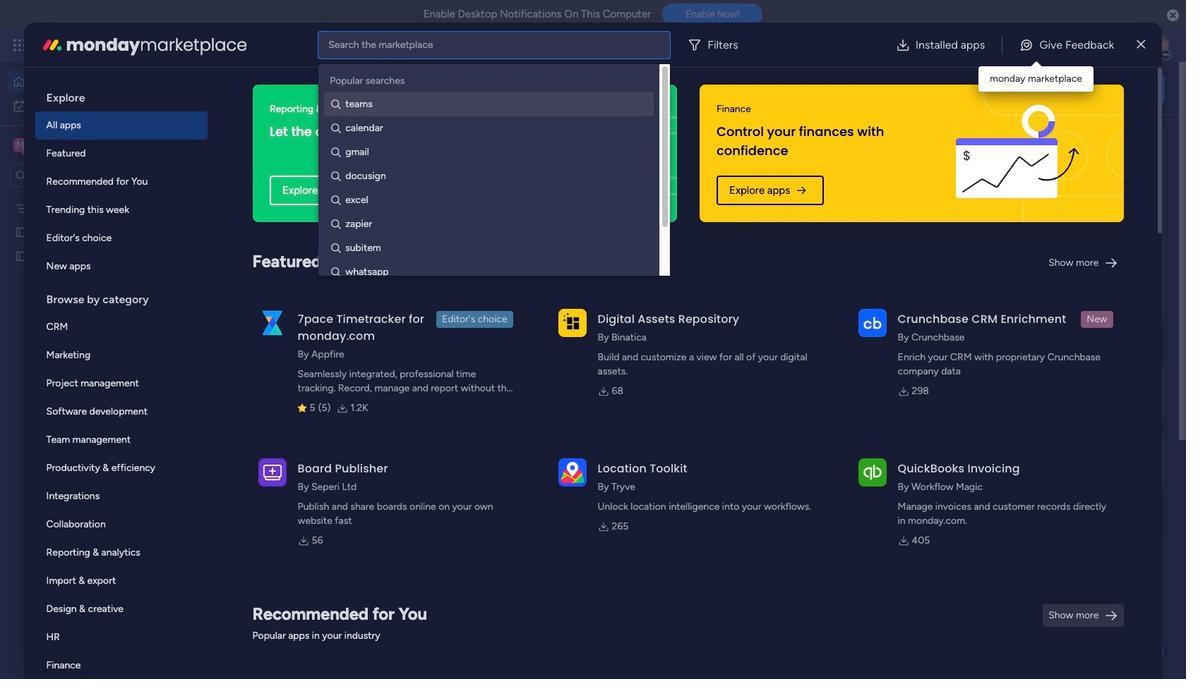 Task type: vqa. For each thing, say whether or not it's contained in the screenshot.
v2 done deadline icon
no



Task type: locate. For each thing, give the bounding box(es) containing it.
monday marketplace image right invite members icon
[[1029, 38, 1043, 52]]

public board image
[[15, 225, 28, 239], [467, 286, 482, 301], [236, 459, 251, 474]]

add to favorites image
[[419, 286, 433, 300], [650, 286, 664, 300]]

2 heading from the top
[[35, 281, 207, 313]]

1 heading from the top
[[35, 79, 207, 112]]

monday marketplace image right select product image
[[41, 34, 63, 56]]

v2 bolt switch image
[[1075, 81, 1083, 96]]

app logo image
[[258, 309, 286, 337], [558, 309, 586, 337], [858, 309, 887, 337], [258, 459, 286, 487], [558, 459, 586, 487], [858, 459, 887, 487]]

notifications image
[[936, 38, 950, 52]]

1 vertical spatial public board image
[[467, 286, 482, 301]]

public board image
[[15, 249, 28, 263]]

1 horizontal spatial public board image
[[236, 459, 251, 474]]

1 horizontal spatial add to favorites image
[[650, 286, 664, 300]]

component image
[[467, 308, 479, 321], [236, 481, 249, 494]]

1 add to favorites image from the left
[[419, 286, 433, 300]]

select product image
[[13, 38, 27, 52]]

workspace image
[[13, 138, 28, 153]]

0 horizontal spatial banner logo image
[[477, 85, 660, 222]]

1 vertical spatial heading
[[35, 281, 207, 313]]

0 horizontal spatial component image
[[236, 481, 249, 494]]

terry turtle image
[[251, 609, 280, 637]]

banner logo image
[[477, 85, 660, 222], [924, 85, 1107, 222]]

0 vertical spatial component image
[[467, 308, 479, 321]]

0 horizontal spatial add to favorites image
[[419, 286, 433, 300]]

v2 user feedback image
[[965, 81, 975, 97]]

dapulse x slim image
[[1137, 36, 1146, 53]]

1 horizontal spatial banner logo image
[[924, 85, 1107, 222]]

option
[[8, 71, 172, 93], [8, 95, 172, 117], [35, 112, 207, 140], [35, 140, 207, 168], [35, 168, 207, 196], [0, 195, 180, 198], [35, 196, 207, 225], [35, 225, 207, 253], [35, 253, 207, 281], [35, 313, 207, 342], [35, 342, 207, 370], [35, 370, 207, 398], [35, 398, 207, 426], [35, 426, 207, 455], [35, 455, 207, 483], [35, 483, 207, 511], [35, 511, 207, 539], [35, 539, 207, 568], [35, 568, 207, 596], [35, 596, 207, 624], [35, 624, 207, 652], [35, 652, 207, 680]]

0 vertical spatial public board image
[[15, 225, 28, 239]]

list box
[[35, 79, 207, 680], [0, 193, 180, 459]]

1 vertical spatial component image
[[236, 481, 249, 494]]

0 vertical spatial heading
[[35, 79, 207, 112]]

search everything image
[[1063, 38, 1077, 52]]

2 horizontal spatial public board image
[[467, 286, 482, 301]]

quick search results list box
[[218, 160, 919, 520]]

monday marketplace image
[[41, 34, 63, 56], [1029, 38, 1043, 52]]

see plans image
[[234, 37, 247, 53]]

Search in workspace field
[[30, 168, 118, 184]]

2 vertical spatial public board image
[[236, 459, 251, 474]]

heading
[[35, 79, 207, 112], [35, 281, 207, 313]]

james peterson image
[[1147, 34, 1169, 56]]

component image
[[698, 308, 710, 321]]

1 horizontal spatial monday marketplace image
[[1029, 38, 1043, 52]]



Task type: describe. For each thing, give the bounding box(es) containing it.
2 add to favorites image from the left
[[650, 286, 664, 300]]

0 horizontal spatial monday marketplace image
[[41, 34, 63, 56]]

workspace selection element
[[13, 137, 118, 155]]

1 banner logo image from the left
[[477, 85, 660, 222]]

update feed image
[[967, 38, 981, 52]]

2 banner logo image from the left
[[924, 85, 1107, 222]]

templates image image
[[966, 135, 1152, 232]]

invite members image
[[998, 38, 1012, 52]]

dapulse close image
[[1167, 8, 1179, 23]]

1 horizontal spatial component image
[[467, 308, 479, 321]]

0 horizontal spatial public board image
[[15, 225, 28, 239]]

help image
[[1094, 38, 1109, 52]]

help center element
[[953, 433, 1165, 490]]

1 image
[[977, 29, 990, 45]]



